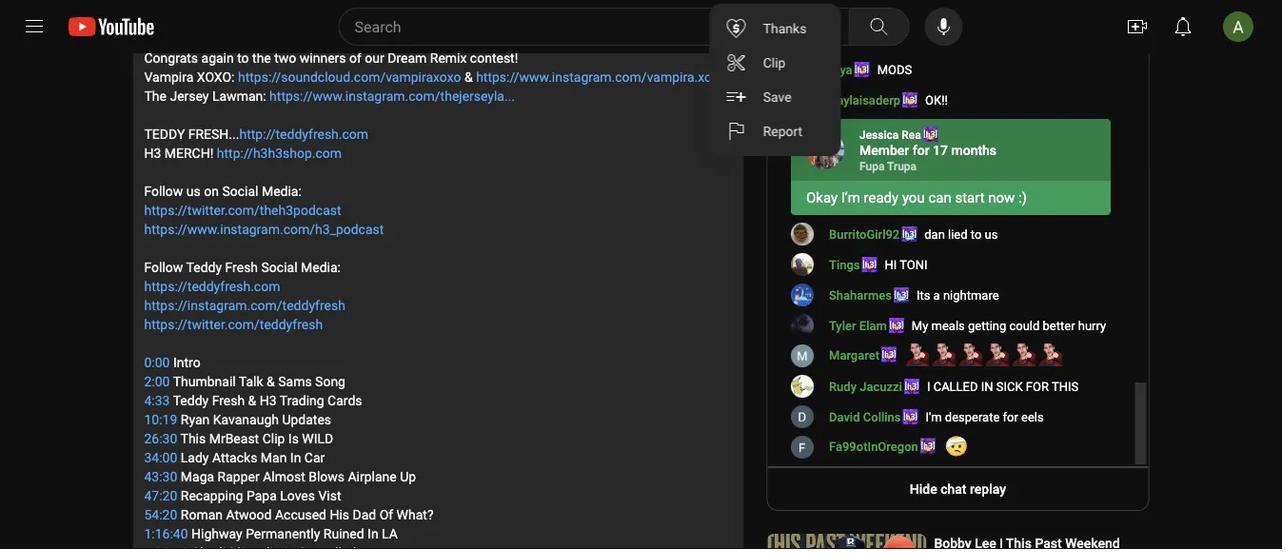 Task type: describe. For each thing, give the bounding box(es) containing it.
views
[[197, 31, 230, 47]]

recapping
[[181, 489, 243, 504]]

updates
[[282, 412, 332, 428]]

3
[[160, 31, 167, 47]]

social for on
[[222, 184, 259, 200]]

teddy inside follow teddy fresh social media: https://teddyfresh.com https://instagram.com/teddyfresh https://twitter.com/teddyfresh
[[186, 260, 222, 276]]

https://www.instagram.com/thejerseyla...
[[270, 89, 515, 104]]

https://instagram.com/teddyfresh
[[144, 298, 346, 314]]

8
[[178, 31, 186, 47]]

our
[[365, 50, 385, 66]]

papa
[[247, 489, 277, 504]]

roman
[[181, 508, 223, 523]]

almost
[[263, 470, 306, 485]]

loves
[[280, 489, 315, 504]]

follow for follow us on social media: https://twitter.com/theh3podcast https://www.instagram.com/h3_podcast
[[144, 184, 183, 200]]

4:33 link
[[144, 393, 170, 409]]

10:19
[[144, 412, 178, 428]]

https://teddyfresh.com
[[144, 279, 281, 295]]

hide chat replay
[[910, 481, 1007, 497]]

save
[[763, 89, 792, 105]]

jersey
[[170, 89, 209, 104]]

h3 podcast - season 4 link
[[407, 30, 542, 49]]

54:20 link
[[144, 508, 178, 523]]

43:30
[[144, 470, 178, 485]]

54:20
[[144, 508, 178, 523]]

4 7 3 , 5 8 7 views
[[144, 31, 237, 47]]

https://instagram.com/teddyfresh link
[[144, 298, 346, 314]]

teddy
[[144, 127, 185, 142]]

lady
[[181, 450, 209, 466]]

clip option
[[710, 46, 841, 80]]

34:00 link
[[144, 450, 178, 466]]

kavanaugh
[[213, 412, 279, 428]]

https://soundcloud.com/vampiraxoxo link
[[238, 70, 462, 85]]

https://twitter.com/teddyfresh link
[[144, 317, 323, 333]]

merch!
[[165, 146, 214, 161]]

4 inside 473,587 views element
[[144, 31, 152, 47]]

again
[[202, 50, 234, 66]]

talk
[[239, 374, 264, 390]]

http://h3h3shop.com link
[[217, 146, 342, 161]]

of
[[380, 508, 394, 523]]

https://www.instagram.com/vampira.xoxo/
[[476, 70, 732, 85]]

sams
[[278, 374, 312, 390]]

2 horizontal spatial h3
[[407, 31, 424, 47]]

vampira
[[144, 70, 194, 85]]

43:30 link
[[144, 470, 178, 485]]

& inside https://soundcloud.com/vampiraxoxo & https://www.instagram.com/vampira.xoxo/ the jersey lawman: https://www.instagram.com/thejerseyla...
[[465, 70, 473, 85]]

us
[[187, 184, 201, 200]]

https://www.instagram.com/thejerseyla... link
[[270, 89, 515, 104]]

5
[[170, 31, 178, 47]]

follow us on social media: https://twitter.com/theh3podcast https://www.instagram.com/h3_podcast
[[144, 184, 384, 238]]

2 7 from the left
[[186, 31, 193, 47]]

report
[[763, 124, 803, 139]]

hours
[[340, 31, 374, 47]]

cards
[[328, 393, 363, 409]]

47:20
[[144, 489, 178, 504]]

up
[[400, 470, 416, 485]]

to
[[237, 50, 249, 66]]

26:30 link
[[144, 431, 178, 447]]

lawman:
[[212, 89, 266, 104]]

attacks
[[212, 450, 258, 466]]

streamed live 21 hours ago
[[237, 31, 400, 47]]

two
[[275, 50, 297, 66]]

airplane
[[348, 470, 397, 485]]

atwood
[[226, 508, 272, 523]]

rapper
[[218, 470, 260, 485]]

473,587 views element
[[144, 0, 237, 49]]

this
[[181, 431, 206, 447]]

song
[[315, 374, 346, 390]]

ruined
[[324, 527, 365, 542]]

maga
[[181, 470, 215, 485]]

ryan
[[181, 412, 210, 428]]

what?
[[397, 508, 434, 523]]

h3 inside 0:00 intro 2:00 thumbnail talk & sams song 4:33 teddy fresh & h3 trading cards 10:19 ryan kavanaugh updates 26:30 this mrbeast clip is wild 34:00 lady attacks man in car 43:30 maga rapper almost blows airplane up 47:20 recapping papa loves vist 54:20 roman atwood accused his dad of what? 1:16:40 highway permanently ruined in la
[[260, 393, 277, 409]]

2:00 link
[[144, 374, 170, 390]]

hide
[[910, 481, 938, 497]]

4:33
[[144, 393, 170, 409]]

https://soundcloud.com/vampiraxoxo
[[238, 70, 462, 85]]

his
[[330, 508, 350, 523]]

https://soundcloud.com/vampiraxoxo & https://www.instagram.com/vampira.xoxo/ the jersey lawman: https://www.instagram.com/thejerseyla...
[[144, 70, 732, 104]]

xoxo:
[[197, 70, 235, 85]]

vist
[[319, 489, 342, 504]]

man
[[261, 450, 287, 466]]

0:00 link
[[144, 355, 170, 371]]



Task type: locate. For each thing, give the bounding box(es) containing it.
social inside follow teddy fresh social media: https://teddyfresh.com https://instagram.com/teddyfresh https://twitter.com/teddyfresh
[[262, 260, 298, 276]]

1 vertical spatial h3
[[144, 146, 161, 161]]

season
[[487, 31, 531, 47]]

4 right season
[[535, 31, 542, 47]]

http://h3h3shop.com
[[217, 146, 342, 161]]

fresh up kavanaugh
[[212, 393, 245, 409]]

permanently
[[246, 527, 320, 542]]

save option
[[710, 80, 841, 115]]

1 vertical spatial social
[[262, 260, 298, 276]]

fresh inside follow teddy fresh social media: https://teddyfresh.com https://instagram.com/teddyfresh https://twitter.com/teddyfresh
[[225, 260, 258, 276]]

follow inside follow us on social media: https://twitter.com/theh3podcast https://www.instagram.com/h3_podcast
[[144, 184, 183, 200]]

fresh up https://teddyfresh.com
[[225, 260, 258, 276]]

teddy
[[186, 260, 222, 276], [173, 393, 209, 409]]

follow teddy fresh social media: https://teddyfresh.com https://instagram.com/teddyfresh https://twitter.com/teddyfresh
[[144, 260, 346, 333]]

1 horizontal spatial social
[[262, 260, 298, 276]]

fresh
[[225, 260, 258, 276], [212, 393, 245, 409]]

congrats
[[144, 50, 198, 66]]

https://www.instagram.com/h3_podcast
[[144, 222, 384, 238]]

teddy up https://teddyfresh.com
[[186, 260, 222, 276]]

live
[[298, 31, 319, 47]]

follow
[[144, 184, 183, 200], [144, 260, 183, 276]]

media: inside follow us on social media: https://twitter.com/theh3podcast https://www.instagram.com/h3_podcast
[[262, 184, 302, 200]]

4 left 3
[[144, 31, 152, 47]]

media: down https://www.instagram.com/h3_podcast on the left top of the page
[[301, 260, 341, 276]]

media: for https://teddyfresh.com
[[301, 260, 341, 276]]

0 vertical spatial social
[[222, 184, 259, 200]]

2 4 from the left
[[535, 31, 542, 47]]

34:00
[[144, 450, 178, 466]]

social for fresh
[[262, 260, 298, 276]]

h3 down talk
[[260, 393, 277, 409]]

thanks option
[[710, 12, 841, 46]]

list box containing thanks
[[710, 4, 841, 156]]

& right talk
[[267, 374, 275, 390]]

0 horizontal spatial 7
[[152, 31, 160, 47]]

follow left us
[[144, 184, 183, 200]]

0 vertical spatial &
[[465, 70, 473, 85]]

fresh...
[[188, 127, 240, 142]]

in left la
[[368, 527, 379, 542]]

0 horizontal spatial 4
[[144, 31, 152, 47]]

47:20 link
[[144, 489, 178, 504]]

dad
[[353, 508, 376, 523]]

1 vertical spatial in
[[368, 527, 379, 542]]

1 vertical spatial &
[[267, 374, 275, 390]]

& down talk
[[248, 393, 257, 409]]

in
[[290, 450, 301, 466], [368, 527, 379, 542]]

highway
[[192, 527, 243, 542]]

7 left ,
[[152, 31, 160, 47]]

0 horizontal spatial social
[[222, 184, 259, 200]]

https://twitter.com/teddyfresh
[[144, 317, 323, 333]]

0:00 intro 2:00 thumbnail talk & sams song 4:33 teddy fresh & h3 trading cards 10:19 ryan kavanaugh updates 26:30 this mrbeast clip is wild 34:00 lady attacks man in car 43:30 maga rapper almost blows airplane up 47:20 recapping papa loves vist 54:20 roman atwood accused his dad of what? 1:16:40 highway permanently ruined in la
[[144, 355, 434, 542]]

teddy up ryan
[[173, 393, 209, 409]]

2 horizontal spatial &
[[465, 70, 473, 85]]

10:19 link
[[144, 412, 178, 428]]

winners
[[300, 50, 346, 66]]

26:30
[[144, 431, 178, 447]]

report option
[[710, 115, 841, 149]]

https://www.instagram.com/h3_podcast link
[[144, 222, 384, 238]]

blows
[[309, 470, 345, 485]]

0 vertical spatial h3
[[407, 31, 424, 47]]

1 follow from the top
[[144, 184, 183, 200]]

h3 up dream
[[407, 31, 424, 47]]

h3 down "teddy"
[[144, 146, 161, 161]]

fresh inside 0:00 intro 2:00 thumbnail talk & sams song 4:33 teddy fresh & h3 trading cards 10:19 ryan kavanaugh updates 26:30 this mrbeast clip is wild 34:00 lady attacks man in car 43:30 maga rapper almost blows airplane up 47:20 recapping papa loves vist 54:20 roman atwood accused his dad of what? 1:16:40 highway permanently ruined in la
[[212, 393, 245, 409]]

accused
[[275, 508, 327, 523]]

social down https://www.instagram.com/h3_podcast on the left top of the page
[[262, 260, 298, 276]]

,
[[167, 31, 170, 47]]

congrats again to the two winners of our dream remix contest! vampira xoxo:
[[144, 50, 519, 85]]

0 horizontal spatial in
[[290, 450, 301, 466]]

avatar image image
[[1224, 11, 1254, 42]]

media: down 'http://h3h3shop.com' "link"
[[262, 184, 302, 200]]

thumbnail
[[173, 374, 236, 390]]

teddy inside 0:00 intro 2:00 thumbnail talk & sams song 4:33 teddy fresh & h3 trading cards 10:19 ryan kavanaugh updates 26:30 this mrbeast clip is wild 34:00 lady attacks man in car 43:30 maga rapper almost blows airplane up 47:20 recapping papa loves vist 54:20 roman atwood accused his dad of what? 1:16:40 highway permanently ruined in la
[[173, 393, 209, 409]]

bobby lee | this past weekend w/ theo von #463 by theo von 4,208,068 views 1 month ago 2 hours, 8 minutes element
[[935, 534, 1127, 550]]

car
[[305, 450, 325, 466]]

1 horizontal spatial clip
[[763, 55, 786, 71]]

thanks
[[763, 21, 807, 36]]

h3
[[407, 31, 424, 47], [144, 146, 161, 161], [260, 393, 277, 409]]

0 vertical spatial teddy
[[186, 260, 222, 276]]

h3 inside the "teddy fresh... http://teddyfresh.com h3 merch! http://h3h3shop.com"
[[144, 146, 161, 161]]

dream
[[388, 50, 427, 66]]

1 horizontal spatial 7
[[186, 31, 193, 47]]

4
[[144, 31, 152, 47], [535, 31, 542, 47]]

clip down thanks option
[[763, 55, 786, 71]]

on
[[204, 184, 219, 200]]

2 vertical spatial &
[[248, 393, 257, 409]]

& down remix
[[465, 70, 473, 85]]

2 follow from the top
[[144, 260, 183, 276]]

http://teddyfresh.com link
[[240, 127, 369, 142]]

teddy fresh... http://teddyfresh.com h3 merch! http://h3h3shop.com
[[144, 127, 369, 161]]

follow for follow teddy fresh social media: https://teddyfresh.com https://instagram.com/teddyfresh https://twitter.com/teddyfresh
[[144, 260, 183, 276]]

podcast
[[427, 31, 476, 47]]

clip inside option
[[763, 55, 786, 71]]

7 right the '5'
[[186, 31, 193, 47]]

0 vertical spatial in
[[290, 450, 301, 466]]

clip inside 0:00 intro 2:00 thumbnail talk & sams song 4:33 teddy fresh & h3 trading cards 10:19 ryan kavanaugh updates 26:30 this mrbeast clip is wild 34:00 lady attacks man in car 43:30 maga rapper almost blows airplane up 47:20 recapping papa loves vist 54:20 roman atwood accused his dad of what? 1:16:40 highway permanently ruined in la
[[263, 431, 285, 447]]

media:
[[262, 184, 302, 200], [301, 260, 341, 276]]

is
[[289, 431, 299, 447]]

4 inside h3 podcast - season 4 link
[[535, 31, 542, 47]]

0 horizontal spatial clip
[[263, 431, 285, 447]]

media: inside follow teddy fresh social media: https://teddyfresh.com https://instagram.com/teddyfresh https://twitter.com/teddyfresh
[[301, 260, 341, 276]]

mrbeast
[[209, 431, 259, 447]]

more actions image
[[710, 0, 744, 4]]

https://twitter.com/theh3podcast link
[[144, 203, 342, 219]]

1:16:40
[[144, 527, 188, 542]]

follow inside follow teddy fresh social media: https://teddyfresh.com https://instagram.com/teddyfresh https://twitter.com/teddyfresh
[[144, 260, 183, 276]]

1 horizontal spatial &
[[267, 374, 275, 390]]

1 vertical spatial media:
[[301, 260, 341, 276]]

None search field
[[304, 8, 914, 46]]

Hide chat replay text field
[[910, 481, 1007, 497]]

replay
[[970, 481, 1007, 497]]

1 vertical spatial teddy
[[173, 393, 209, 409]]

of
[[350, 50, 362, 66]]

streamed
[[237, 31, 295, 47]]

1 horizontal spatial in
[[368, 527, 379, 542]]

7
[[152, 31, 160, 47], [186, 31, 193, 47]]

https://twitter.com/theh3podcast
[[144, 203, 342, 219]]

0 vertical spatial follow
[[144, 184, 183, 200]]

wild
[[302, 431, 334, 447]]

chat
[[941, 481, 967, 497]]

follow up https://teddyfresh.com
[[144, 260, 183, 276]]

0 horizontal spatial &
[[248, 393, 257, 409]]

1 vertical spatial fresh
[[212, 393, 245, 409]]

remix
[[430, 50, 467, 66]]

intro
[[173, 355, 201, 371]]

1 7 from the left
[[152, 31, 160, 47]]

https://www.instagram.com/vampira.xoxo/ link
[[476, 70, 732, 85]]

social up the https://twitter.com/theh3podcast link
[[222, 184, 259, 200]]

2 vertical spatial h3
[[260, 393, 277, 409]]

clip up the man
[[263, 431, 285, 447]]

media: for https://twitter.com/theh3podcast
[[262, 184, 302, 200]]

&
[[465, 70, 473, 85], [267, 374, 275, 390], [248, 393, 257, 409]]

social inside follow us on social media: https://twitter.com/theh3podcast https://www.instagram.com/h3_podcast
[[222, 184, 259, 200]]

1 vertical spatial follow
[[144, 260, 183, 276]]

the
[[144, 89, 167, 104]]

0 vertical spatial media:
[[262, 184, 302, 200]]

list box
[[710, 4, 841, 156]]

Search text field
[[355, 14, 845, 39]]

2:00
[[144, 374, 170, 390]]

in left car
[[290, 450, 301, 466]]

trading
[[280, 393, 325, 409]]

la
[[382, 527, 398, 542]]

0 vertical spatial clip
[[763, 55, 786, 71]]

https://teddyfresh.com link
[[144, 279, 281, 295]]

0 horizontal spatial h3
[[144, 146, 161, 161]]

http://teddyfresh.com
[[240, 127, 369, 142]]

1 horizontal spatial 4
[[535, 31, 542, 47]]

1 vertical spatial clip
[[263, 431, 285, 447]]

0 vertical spatial fresh
[[225, 260, 258, 276]]

1 4 from the left
[[144, 31, 152, 47]]

21
[[322, 31, 337, 47]]

1 horizontal spatial h3
[[260, 393, 277, 409]]



Task type: vqa. For each thing, say whether or not it's contained in the screenshot.
5th heading
no



